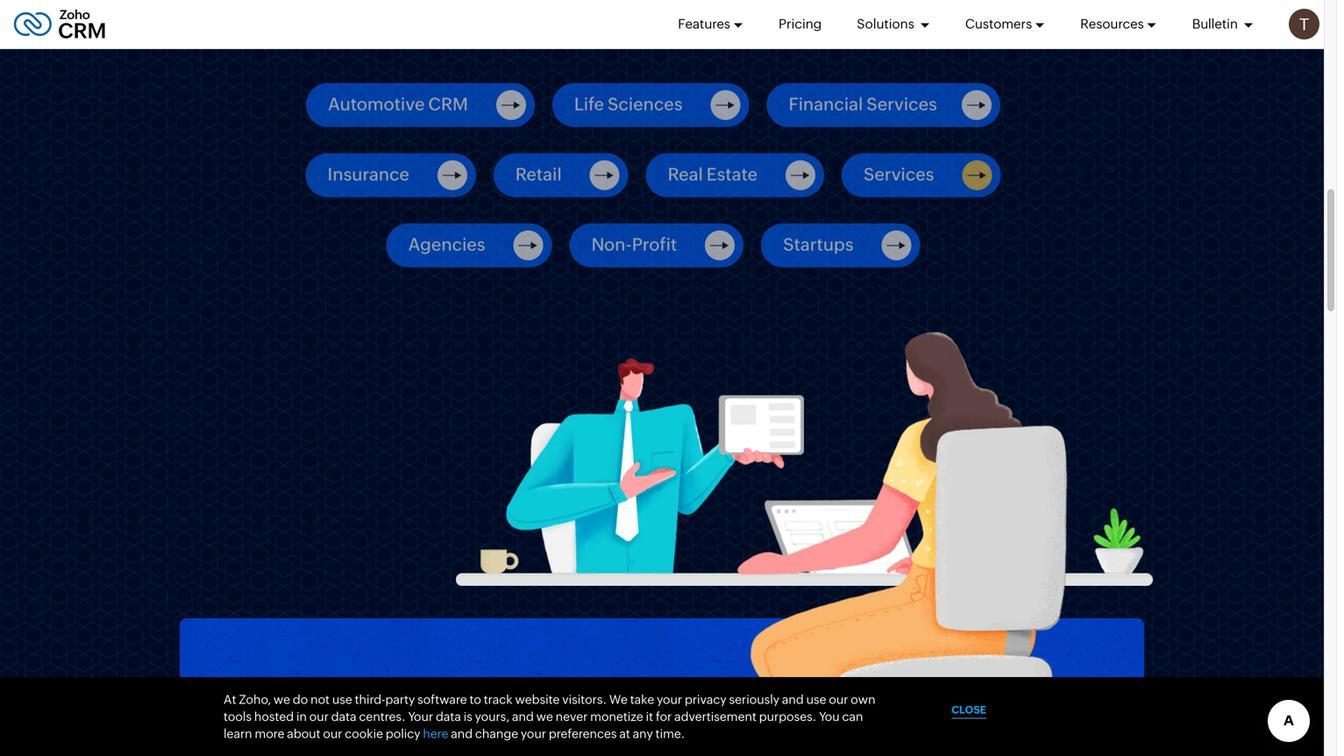 Task type: locate. For each thing, give the bounding box(es) containing it.
your inside the at zoho, we do not use third-party software to track website visitors. we take your privacy seriously and use our own tools hosted in our data centres. your data is yours, and we never monetize it for advertisement purposes. you can learn more about our cookie policy
[[657, 692, 683, 706]]

change
[[475, 727, 519, 741]]

your down website on the bottom of page
[[521, 727, 547, 741]]

use
[[332, 692, 352, 706], [807, 692, 827, 706]]

agencies
[[408, 234, 486, 254]]

resources link
[[1081, 0, 1158, 48]]

purposes.
[[759, 710, 817, 724]]

monetize
[[591, 710, 644, 724]]

zoho crm vertical solutions image
[[456, 331, 1154, 756]]

services link
[[864, 160, 993, 190]]

zoho crm logo image
[[13, 5, 106, 43]]

your right take
[[657, 692, 683, 706]]

for inside the at zoho, we do not use third-party software to track website visitors. we take your privacy seriously and use our own tools hosted in our data centres. your data is yours, and we never monetize it for advertisement purposes. you can learn more about our cookie policy
[[656, 710, 672, 724]]

0 horizontal spatial use
[[332, 692, 352, 706]]

is
[[464, 710, 473, 724]]

visitors.
[[563, 692, 607, 706]]

we down website on the bottom of page
[[537, 710, 553, 724]]

data up cookie at the bottom left of page
[[331, 710, 357, 724]]

customers
[[966, 16, 1033, 32]]

0 horizontal spatial for
[[558, 700, 609, 748]]

data
[[331, 710, 357, 724], [436, 710, 461, 724]]

1 vertical spatial our
[[309, 710, 329, 724]]

at
[[224, 692, 236, 706]]

startups
[[784, 234, 854, 254]]

and down website on the bottom of page
[[512, 710, 534, 724]]

and down is
[[451, 727, 473, 741]]

solutions link
[[857, 0, 931, 48]]

preferences
[[549, 727, 617, 741]]

our
[[829, 692, 849, 706], [309, 710, 329, 724], [323, 727, 343, 741]]

1 vertical spatial your
[[521, 727, 547, 741]]

insurance link
[[328, 160, 468, 190]]

features link
[[678, 0, 744, 48]]

solutions
[[857, 16, 917, 32]]

0 vertical spatial your
[[657, 692, 683, 706]]

use up you
[[807, 692, 827, 706]]

services
[[867, 94, 938, 114], [864, 164, 935, 184]]

services down financial services link
[[864, 164, 935, 184]]

2 use from the left
[[807, 692, 827, 706]]

here link
[[423, 727, 449, 741]]

financial
[[789, 94, 864, 114]]

0 horizontal spatial data
[[331, 710, 357, 724]]

2 vertical spatial our
[[323, 727, 343, 741]]

our right about
[[323, 727, 343, 741]]

2 data from the left
[[436, 710, 461, 724]]

services up services link
[[867, 94, 938, 114]]

close
[[952, 704, 987, 716]]

own
[[851, 692, 876, 706]]

bulletin link
[[1193, 0, 1254, 48]]

our down 'not'
[[309, 710, 329, 724]]

to
[[470, 692, 481, 706]]

1 horizontal spatial we
[[537, 710, 553, 724]]

1 horizontal spatial your
[[657, 692, 683, 706]]

0 horizontal spatial we
[[274, 692, 290, 706]]

for
[[558, 700, 609, 748], [656, 710, 672, 724]]

we left do
[[274, 692, 290, 706]]

0 horizontal spatial your
[[521, 727, 547, 741]]

0 vertical spatial we
[[274, 692, 290, 706]]

0 vertical spatial our
[[829, 692, 849, 706]]

financial services link
[[789, 90, 992, 119]]

retail
[[516, 164, 562, 184]]

1 horizontal spatial for
[[656, 710, 672, 724]]

1 horizontal spatial use
[[807, 692, 827, 706]]

here
[[423, 727, 449, 741]]

it
[[646, 710, 654, 724]]

at zoho, we do not use third-party software to track website visitors. we take your privacy seriously and use our own tools hosted in our data centres. your data is yours, and we never monetize it for advertisement purposes. you can learn more about our cookie policy
[[224, 692, 876, 741]]

we
[[274, 692, 290, 706], [537, 710, 553, 724]]

data down software
[[436, 710, 461, 724]]

hosted
[[254, 710, 294, 724]]

pricing link
[[779, 0, 822, 48]]

time.
[[656, 727, 685, 741]]

0 vertical spatial services
[[867, 94, 938, 114]]

website
[[515, 692, 560, 706]]

our up you
[[829, 692, 849, 706]]

0 vertical spatial and
[[782, 692, 804, 706]]

and
[[782, 692, 804, 706], [512, 710, 534, 724], [451, 727, 473, 741]]

real estate
[[668, 164, 758, 184]]

tool
[[478, 700, 549, 748]]

2 vertical spatial and
[[451, 727, 473, 741]]

use right 'not'
[[332, 692, 352, 706]]

agencies link
[[408, 230, 544, 260]]

your
[[657, 692, 683, 706], [521, 727, 547, 741]]

1 vertical spatial and
[[512, 710, 534, 724]]

never
[[556, 710, 588, 724]]

and up purposes.
[[782, 692, 804, 706]]

1 horizontal spatial data
[[436, 710, 461, 724]]

here and change your preferences at any time.
[[423, 727, 685, 741]]

about
[[287, 727, 321, 741]]

yours,
[[475, 710, 510, 724]]

learn
[[224, 727, 252, 741]]

third-
[[355, 692, 386, 706]]

you
[[820, 710, 840, 724]]



Task type: vqa. For each thing, say whether or not it's contained in the screenshot.
use
yes



Task type: describe. For each thing, give the bounding box(es) containing it.
at
[[620, 727, 631, 741]]

party
[[386, 692, 415, 706]]

more
[[255, 727, 285, 741]]

cookie
[[345, 727, 383, 741]]

non-profit link
[[592, 230, 735, 260]]

real
[[668, 164, 703, 184]]

life sciences
[[574, 94, 683, 114]]

automotive crm link
[[328, 90, 526, 119]]

seriously
[[729, 692, 780, 706]]

automotive
[[328, 94, 425, 114]]

centres.
[[359, 710, 406, 724]]

software
[[418, 692, 467, 706]]

can
[[843, 710, 864, 724]]

sciences
[[608, 94, 683, 114]]

non-
[[592, 234, 632, 254]]

we
[[610, 692, 628, 706]]

1 vertical spatial we
[[537, 710, 553, 724]]

features
[[678, 16, 731, 32]]

2 horizontal spatial and
[[782, 692, 804, 706]]

retail link
[[516, 160, 620, 190]]

1 data from the left
[[331, 710, 357, 724]]

not
[[311, 692, 330, 706]]

take
[[630, 692, 655, 706]]

profit
[[632, 234, 677, 254]]

0 horizontal spatial and
[[451, 727, 473, 741]]

automotive crm
[[328, 94, 468, 114]]

track
[[484, 692, 513, 706]]

resources
[[1081, 16, 1145, 32]]

financial services
[[789, 94, 938, 114]]

tools
[[224, 710, 252, 724]]

policy
[[386, 727, 421, 741]]

terry turtle image
[[1290, 9, 1320, 39]]

crm
[[428, 94, 468, 114]]

do
[[293, 692, 308, 706]]

bulletin
[[1193, 16, 1241, 32]]

1 use from the left
[[332, 692, 352, 706]]

in
[[296, 710, 307, 724]]

advertisement
[[675, 710, 757, 724]]

startups link
[[784, 230, 912, 260]]

real estate link
[[668, 160, 816, 190]]

zoho,
[[239, 692, 271, 706]]

the
[[250, 700, 321, 748]]

any
[[633, 727, 653, 741]]

estate
[[707, 164, 758, 184]]

1 vertical spatial services
[[864, 164, 935, 184]]

life
[[574, 94, 604, 114]]

privacy
[[685, 692, 727, 706]]

perfect
[[330, 700, 468, 748]]

pricing
[[779, 16, 822, 32]]

insurance
[[328, 164, 410, 184]]

life sciences link
[[574, 90, 741, 119]]

the perfect tool for
[[250, 700, 609, 748]]

non-profit
[[592, 234, 677, 254]]

your
[[408, 710, 434, 724]]

1 horizontal spatial and
[[512, 710, 534, 724]]



